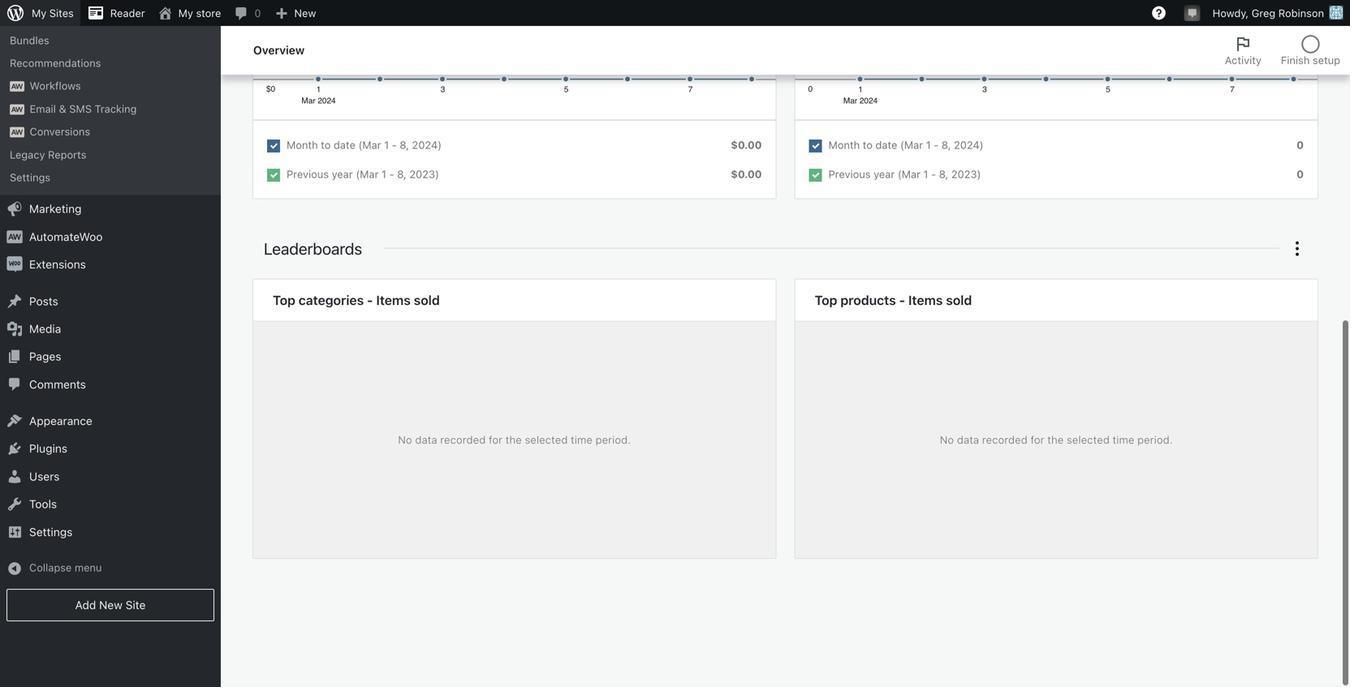 Task type: vqa. For each thing, say whether or not it's contained in the screenshot.
"Previous year (Mar 1 - 8, 2023)" associated with $0.00
yes



Task type: describe. For each thing, give the bounding box(es) containing it.
time for top products - items sold
[[1113, 437, 1135, 449]]

marketing
[[29, 205, 82, 218]]

2023) for $0.00
[[410, 170, 439, 183]]

date for $0.00
[[334, 141, 356, 153]]

appearance link
[[0, 410, 221, 438]]

no for top products - items sold
[[940, 437, 954, 449]]

no for top categories - items sold
[[398, 437, 412, 449]]

add new site
[[75, 601, 146, 615]]

plugins
[[29, 445, 67, 458]]

recorded for top categories - items sold
[[440, 437, 486, 449]]

finish setup button
[[1272, 26, 1351, 75]]

no data recorded for the selected time period. for top products - items sold
[[940, 437, 1173, 449]]

automatewoo element for workflows
[[10, 84, 24, 94]]

pages link
[[0, 346, 221, 373]]

my for my store
[[178, 7, 193, 19]]

0 link
[[228, 0, 268, 26]]

2024) for 0
[[954, 141, 984, 153]]

sms
[[69, 105, 92, 117]]

no data recorded for the selected time period. for top categories - items sold
[[398, 437, 631, 449]]

selected for top products - items sold
[[1067, 437, 1110, 449]]

period. for top categories - items sold
[[596, 437, 631, 449]]

categories
[[299, 295, 364, 311]]

my for my sites
[[32, 7, 47, 19]]

extensions
[[29, 260, 86, 274]]

year for $0.00
[[332, 170, 353, 183]]

month to date (mar 1 - 8, 2024) for 0
[[829, 141, 984, 153]]

new link
[[268, 0, 323, 26]]

sold for top products - items sold
[[946, 295, 972, 311]]

workflows
[[30, 82, 81, 94]]

add new site link
[[6, 592, 214, 625]]

2024) for $0.00
[[412, 141, 442, 153]]

overview
[[253, 43, 305, 57]]

year for 0
[[874, 170, 895, 183]]

items for categories
[[376, 295, 411, 311]]

robinson
[[1279, 7, 1325, 19]]

2 settings link from the top
[[0, 521, 221, 549]]

date for 0
[[876, 141, 898, 153]]

time for top categories - items sold
[[571, 437, 593, 449]]

month for $0.00
[[287, 141, 318, 153]]

my sites link
[[0, 0, 80, 26]]

my store link
[[152, 0, 228, 26]]

leaderboards
[[264, 242, 362, 261]]

gift
[[10, 13, 28, 26]]

1 vertical spatial new
[[99, 601, 123, 615]]

top for top categories - items sold
[[273, 295, 296, 311]]

0 for previous year (mar 1 - 8, 2023)
[[1297, 170, 1304, 183]]

howdy,
[[1213, 7, 1249, 19]]

automatewoo element for email & sms tracking
[[10, 107, 24, 117]]

menu
[[75, 564, 102, 577]]

recommendations
[[10, 59, 101, 71]]

1 vertical spatial settings
[[29, 528, 73, 542]]

my store
[[178, 7, 221, 19]]

to for 0
[[863, 141, 873, 153]]

$0.00 for previous year (mar 1 - 8, 2023)
[[731, 170, 762, 183]]

activity button
[[1216, 26, 1272, 75]]

extensions link
[[0, 253, 221, 281]]

1 settings link from the top
[[0, 168, 221, 191]]

previous for 0
[[829, 170, 871, 183]]

conversions link
[[0, 123, 221, 146]]

workflows link
[[0, 77, 221, 100]]

recorded for top products - items sold
[[983, 437, 1028, 449]]

legacy reports
[[10, 151, 86, 163]]

gift cards
[[10, 13, 60, 26]]

previous for $0.00
[[287, 170, 329, 183]]

users
[[29, 473, 60, 486]]

bundles link
[[0, 31, 221, 54]]

setup
[[1313, 54, 1341, 66]]

cards
[[31, 13, 60, 26]]



Task type: locate. For each thing, give the bounding box(es) containing it.
1 horizontal spatial top
[[815, 295, 838, 311]]

1 for from the left
[[489, 437, 503, 449]]

year
[[332, 170, 353, 183], [874, 170, 895, 183]]

8,
[[400, 141, 409, 153], [942, 141, 951, 153], [397, 170, 407, 183], [939, 170, 949, 183]]

greg
[[1252, 7, 1276, 19]]

2 period. from the left
[[1138, 437, 1173, 449]]

pages
[[29, 353, 61, 366]]

1 vertical spatial $0.00
[[731, 170, 762, 183]]

month
[[287, 141, 318, 153], [829, 141, 860, 153]]

0 horizontal spatial year
[[332, 170, 353, 183]]

2 date from the left
[[876, 141, 898, 153]]

2024)
[[412, 141, 442, 153], [954, 141, 984, 153]]

0 horizontal spatial month
[[287, 141, 318, 153]]

the
[[506, 437, 522, 449], [1048, 437, 1064, 449]]

tracking
[[95, 105, 137, 117]]

0 horizontal spatial 2023)
[[410, 170, 439, 183]]

1 previous year (mar 1 - 8, 2023) from the left
[[287, 170, 439, 183]]

1 horizontal spatial period.
[[1138, 437, 1173, 449]]

sold for top categories - items sold
[[414, 295, 440, 311]]

None checkbox
[[795, 133, 1318, 162], [253, 162, 776, 191], [795, 133, 1318, 162], [253, 162, 776, 191]]

2023) for 0
[[952, 170, 981, 183]]

2 for from the left
[[1031, 437, 1045, 449]]

store
[[196, 7, 221, 19]]

top for top products - items sold
[[815, 295, 838, 311]]

1 vertical spatial automatewoo element
[[10, 107, 24, 117]]

to for $0.00
[[321, 141, 331, 153]]

collapse
[[29, 564, 72, 577]]

automatewoo element left 'email'
[[10, 107, 24, 117]]

1 horizontal spatial for
[[1031, 437, 1045, 449]]

data
[[415, 437, 437, 449], [957, 437, 980, 449]]

previous year (mar 1 - 8, 2023)
[[287, 170, 439, 183], [829, 170, 981, 183]]

email & sms tracking
[[30, 105, 137, 117]]

1 horizontal spatial my
[[178, 7, 193, 19]]

2 sold from the left
[[946, 295, 972, 311]]

0 horizontal spatial period.
[[596, 437, 631, 449]]

1 horizontal spatial items
[[909, 295, 943, 311]]

reports
[[48, 151, 86, 163]]

settings down tools
[[29, 528, 73, 542]]

previous
[[287, 170, 329, 183], [829, 170, 871, 183]]

products
[[841, 295, 896, 311]]

2 vertical spatial automatewoo element
[[10, 130, 24, 140]]

for for top products - items sold
[[1031, 437, 1045, 449]]

1 selected from the left
[[525, 437, 568, 449]]

0 horizontal spatial to
[[321, 141, 331, 153]]

1 month from the left
[[287, 141, 318, 153]]

1 previous from the left
[[287, 170, 329, 183]]

0 horizontal spatial items
[[376, 295, 411, 311]]

new up overview
[[294, 7, 316, 19]]

gift cards link
[[0, 8, 221, 31]]

collapse menu button
[[0, 558, 221, 586]]

automatewoo link
[[0, 226, 221, 253]]

1 horizontal spatial no data recorded for the selected time period.
[[940, 437, 1173, 449]]

1 data from the left
[[415, 437, 437, 449]]

items for products
[[909, 295, 943, 311]]

1 time from the left
[[571, 437, 593, 449]]

for
[[489, 437, 503, 449], [1031, 437, 1045, 449]]

0 inside the "toolbar" navigation
[[254, 7, 261, 19]]

1
[[384, 141, 389, 153], [926, 141, 931, 153], [382, 170, 387, 183], [924, 170, 929, 183]]

2 year from the left
[[874, 170, 895, 183]]

no data recorded for the selected time period.
[[398, 437, 631, 449], [940, 437, 1173, 449]]

1 no data recorded for the selected time period. from the left
[[398, 437, 631, 449]]

legacy reports link
[[0, 146, 221, 168]]

my right gift
[[32, 7, 47, 19]]

2 no data recorded for the selected time period. from the left
[[940, 437, 1173, 449]]

2 the from the left
[[1048, 437, 1064, 449]]

1 recorded from the left
[[440, 437, 486, 449]]

1 horizontal spatial previous
[[829, 170, 871, 183]]

sites
[[49, 7, 74, 19]]

0 horizontal spatial no data recorded for the selected time period.
[[398, 437, 631, 449]]

recommendations link
[[0, 54, 221, 77]]

2 recorded from the left
[[983, 437, 1028, 449]]

2 $0.00 from the top
[[731, 170, 762, 183]]

0 horizontal spatial sold
[[414, 295, 440, 311]]

period.
[[596, 437, 631, 449], [1138, 437, 1173, 449]]

automatewoo element up legacy
[[10, 130, 24, 140]]

1 to from the left
[[321, 141, 331, 153]]

2 previous from the left
[[829, 170, 871, 183]]

posts link
[[0, 290, 221, 318]]

data for top categories - items sold
[[415, 437, 437, 449]]

2 automatewoo element from the top
[[10, 107, 24, 117]]

0 horizontal spatial the
[[506, 437, 522, 449]]

1 year from the left
[[332, 170, 353, 183]]

2 data from the left
[[957, 437, 980, 449]]

previous year (mar 1 - 8, 2023) for 0
[[829, 170, 981, 183]]

0 horizontal spatial selected
[[525, 437, 568, 449]]

1 horizontal spatial time
[[1113, 437, 1135, 449]]

0 vertical spatial settings link
[[0, 168, 221, 191]]

1 2024) from the left
[[412, 141, 442, 153]]

settings link up marketing link
[[0, 168, 221, 191]]

automatewoo element
[[10, 84, 24, 94], [10, 107, 24, 117], [10, 130, 24, 140]]

1 horizontal spatial the
[[1048, 437, 1064, 449]]

2 vertical spatial 0
[[1297, 170, 1304, 183]]

settings
[[10, 174, 50, 186], [29, 528, 73, 542]]

choose which leaderboards to display and other settings image
[[1288, 242, 1307, 261]]

2 time from the left
[[1113, 437, 1135, 449]]

collapse menu
[[29, 564, 102, 577]]

$0.00 for month to date (mar 1 - 8, 2024)
[[731, 141, 762, 153]]

recorded
[[440, 437, 486, 449], [983, 437, 1028, 449]]

1 horizontal spatial data
[[957, 437, 980, 449]]

1 $0.00 from the top
[[731, 141, 762, 153]]

users link
[[0, 466, 221, 493]]

0 vertical spatial 0
[[254, 7, 261, 19]]

None checkbox
[[253, 133, 776, 162], [795, 162, 1318, 191], [253, 133, 776, 162], [795, 162, 1318, 191]]

2 2023) from the left
[[952, 170, 981, 183]]

2 selected from the left
[[1067, 437, 1110, 449]]

the for top products - items sold
[[1048, 437, 1064, 449]]

reader
[[110, 7, 145, 19]]

previous year (mar 1 - 8, 2023) for $0.00
[[287, 170, 439, 183]]

2 month from the left
[[829, 141, 860, 153]]

activity
[[1225, 54, 1262, 66]]

2 no from the left
[[940, 437, 954, 449]]

sold
[[414, 295, 440, 311], [946, 295, 972, 311]]

0 vertical spatial $0.00
[[731, 141, 762, 153]]

0 horizontal spatial my
[[32, 7, 47, 19]]

media
[[29, 325, 61, 338]]

month to date (mar 1 - 8, 2024) for $0.00
[[287, 141, 442, 153]]

tools
[[29, 500, 57, 514]]

0 horizontal spatial recorded
[[440, 437, 486, 449]]

0 vertical spatial new
[[294, 7, 316, 19]]

data for top products - items sold
[[957, 437, 980, 449]]

0 horizontal spatial no
[[398, 437, 412, 449]]

new left the site at the bottom of the page
[[99, 601, 123, 615]]

1 vertical spatial 0
[[1297, 141, 1304, 153]]

plugins link
[[0, 438, 221, 466]]

toolbar navigation
[[0, 0, 1351, 29]]

1 horizontal spatial sold
[[946, 295, 972, 311]]

tab list
[[1216, 26, 1351, 75]]

howdy, greg robinson
[[1213, 7, 1325, 19]]

comments
[[29, 380, 86, 394]]

to
[[321, 141, 331, 153], [863, 141, 873, 153]]

my sites
[[32, 7, 74, 19]]

3 automatewoo element from the top
[[10, 130, 24, 140]]

1 horizontal spatial year
[[874, 170, 895, 183]]

2 to from the left
[[863, 141, 873, 153]]

1 vertical spatial settings link
[[0, 521, 221, 549]]

1 horizontal spatial date
[[876, 141, 898, 153]]

top products - items sold
[[815, 295, 972, 311]]

finish setup
[[1281, 54, 1341, 66]]

1 date from the left
[[334, 141, 356, 153]]

top
[[273, 295, 296, 311], [815, 295, 838, 311]]

items right categories
[[376, 295, 411, 311]]

2023)
[[410, 170, 439, 183], [952, 170, 981, 183]]

settings link
[[0, 168, 221, 191], [0, 521, 221, 549]]

comments link
[[0, 373, 221, 401]]

tab list containing activity
[[1216, 26, 1351, 75]]

time
[[571, 437, 593, 449], [1113, 437, 1135, 449]]

legacy
[[10, 151, 45, 163]]

1 top from the left
[[273, 295, 296, 311]]

0 horizontal spatial 2024)
[[412, 141, 442, 153]]

add
[[75, 601, 96, 615]]

posts
[[29, 297, 58, 310]]

period. for top products - items sold
[[1138, 437, 1173, 449]]

1 horizontal spatial 2023)
[[952, 170, 981, 183]]

selected
[[525, 437, 568, 449], [1067, 437, 1110, 449]]

1 horizontal spatial month to date (mar 1 - 8, 2024)
[[829, 141, 984, 153]]

new inside the "toolbar" navigation
[[294, 7, 316, 19]]

2 month to date (mar 1 - 8, 2024) from the left
[[829, 141, 984, 153]]

1 no from the left
[[398, 437, 412, 449]]

2 top from the left
[[815, 295, 838, 311]]

0 horizontal spatial data
[[415, 437, 437, 449]]

0 vertical spatial automatewoo element
[[10, 84, 24, 94]]

1 horizontal spatial selected
[[1067, 437, 1110, 449]]

bundles
[[10, 36, 49, 49]]

conversions
[[30, 128, 90, 140]]

items
[[376, 295, 411, 311], [909, 295, 943, 311]]

month for 0
[[829, 141, 860, 153]]

1 items from the left
[[376, 295, 411, 311]]

media link
[[0, 318, 221, 346]]

automatewoo
[[29, 233, 103, 246]]

finish
[[1281, 54, 1310, 66]]

0 for month to date (mar 1 - 8, 2024)
[[1297, 141, 1304, 153]]

0 horizontal spatial month to date (mar 1 - 8, 2024)
[[287, 141, 442, 153]]

&
[[59, 105, 66, 117]]

0 horizontal spatial top
[[273, 295, 296, 311]]

automatewoo element inside email & sms tracking link
[[10, 107, 24, 117]]

for for top categories - items sold
[[489, 437, 503, 449]]

my left store
[[178, 7, 193, 19]]

0 horizontal spatial for
[[489, 437, 503, 449]]

1 horizontal spatial new
[[294, 7, 316, 19]]

2 my from the left
[[178, 7, 193, 19]]

top left products
[[815, 295, 838, 311]]

top left categories
[[273, 295, 296, 311]]

(mar
[[358, 141, 381, 153], [901, 141, 923, 153], [356, 170, 379, 183], [898, 170, 921, 183]]

automatewoo element inside conversions link
[[10, 130, 24, 140]]

automatewoo element inside workflows link
[[10, 84, 24, 94]]

0
[[254, 7, 261, 19], [1297, 141, 1304, 153], [1297, 170, 1304, 183]]

reader link
[[80, 0, 152, 26]]

$0.00
[[731, 141, 762, 153], [731, 170, 762, 183]]

automatewoo element left workflows
[[10, 84, 24, 94]]

1 horizontal spatial month
[[829, 141, 860, 153]]

2 2024) from the left
[[954, 141, 984, 153]]

1 period. from the left
[[596, 437, 631, 449]]

items right products
[[909, 295, 943, 311]]

notification image
[[1186, 6, 1199, 19]]

settings down legacy
[[10, 174, 50, 186]]

email & sms tracking link
[[0, 100, 221, 123]]

my
[[32, 7, 47, 19], [178, 7, 193, 19]]

automatewoo element for conversions
[[10, 130, 24, 140]]

1 horizontal spatial previous year (mar 1 - 8, 2023)
[[829, 170, 981, 183]]

the for top categories - items sold
[[506, 437, 522, 449]]

settings link up collapse menu dropdown button
[[0, 521, 221, 549]]

1 horizontal spatial to
[[863, 141, 873, 153]]

site
[[126, 601, 146, 615]]

-
[[392, 141, 397, 153], [934, 141, 939, 153], [389, 170, 394, 183], [931, 170, 936, 183], [367, 295, 373, 311], [899, 295, 905, 311]]

0 horizontal spatial date
[[334, 141, 356, 153]]

0 horizontal spatial previous
[[287, 170, 329, 183]]

2 previous year (mar 1 - 8, 2023) from the left
[[829, 170, 981, 183]]

1 my from the left
[[32, 7, 47, 19]]

0 horizontal spatial new
[[99, 601, 123, 615]]

1 horizontal spatial recorded
[[983, 437, 1028, 449]]

1 the from the left
[[506, 437, 522, 449]]

top categories - items sold
[[273, 295, 440, 311]]

selected for top categories - items sold
[[525, 437, 568, 449]]

1 automatewoo element from the top
[[10, 84, 24, 94]]

new
[[294, 7, 316, 19], [99, 601, 123, 615]]

appearance
[[29, 417, 92, 430]]

no
[[398, 437, 412, 449], [940, 437, 954, 449]]

1 sold from the left
[[414, 295, 440, 311]]

1 horizontal spatial no
[[940, 437, 954, 449]]

1 2023) from the left
[[410, 170, 439, 183]]

0 horizontal spatial previous year (mar 1 - 8, 2023)
[[287, 170, 439, 183]]

1 month to date (mar 1 - 8, 2024) from the left
[[287, 141, 442, 153]]

2 items from the left
[[909, 295, 943, 311]]

0 vertical spatial settings
[[10, 174, 50, 186]]

0 horizontal spatial time
[[571, 437, 593, 449]]

marketing link
[[0, 198, 221, 226]]

1 horizontal spatial 2024)
[[954, 141, 984, 153]]

email
[[30, 105, 56, 117]]

tools link
[[0, 493, 221, 521]]



